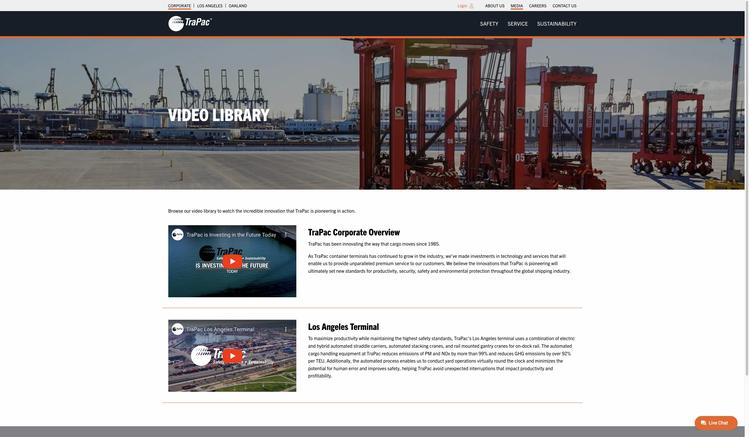 Task type: vqa. For each thing, say whether or not it's contained in the screenshot.
Maritime in the left of the page
no



Task type: locate. For each thing, give the bounding box(es) containing it.
main content
[[162, 207, 583, 409]]

1 vertical spatial of
[[420, 351, 424, 356]]

in right grow at the right of page
[[415, 253, 419, 259]]

2 horizontal spatial angeles
[[481, 336, 497, 341]]

gantry
[[481, 343, 494, 349]]

0 horizontal spatial pioneering
[[315, 208, 336, 214]]

the left global
[[515, 268, 521, 274]]

angeles for los angeles terminal
[[322, 321, 349, 332]]

2 horizontal spatial in
[[496, 253, 500, 259]]

the up protection
[[469, 260, 476, 266]]

1 vertical spatial corporate
[[333, 226, 367, 237]]

our
[[184, 208, 191, 214], [416, 260, 422, 266]]

and down gantry
[[489, 351, 497, 356]]

premium
[[376, 260, 394, 266]]

0 horizontal spatial productivity
[[334, 336, 358, 341]]

los up to
[[308, 321, 320, 332]]

1 horizontal spatial los
[[308, 321, 320, 332]]

1 horizontal spatial angeles
[[322, 321, 349, 332]]

trapac has been innovating the way that cargo moves since 1985.
[[308, 241, 440, 247]]

by right nox
[[452, 351, 456, 356]]

we've
[[446, 253, 458, 259]]

more
[[458, 351, 468, 356]]

emissions up enables
[[399, 351, 419, 356]]

avoid
[[433, 366, 444, 371]]

menu bar containing safety
[[476, 18, 582, 30]]

for left the human
[[327, 366, 333, 371]]

for
[[367, 268, 372, 274], [509, 343, 515, 349], [327, 366, 333, 371]]

1 vertical spatial cargo
[[308, 351, 320, 356]]

the left the way
[[365, 241, 371, 247]]

safety link
[[476, 18, 504, 30]]

0 horizontal spatial angeles
[[206, 3, 223, 8]]

productivity
[[334, 336, 358, 341], [521, 366, 545, 371]]

0 horizontal spatial our
[[184, 208, 191, 214]]

1 horizontal spatial productivity
[[521, 366, 545, 371]]

los inside to maximize productivity while maintaining the highest safety standards, trapac's los angeles terminal uses a combination of electric and hybrid automated straddle carriers, automated stacking cranes, and rail mounted gantry cranes for on-dock rail. the automated cargo handling equipment at trapac reduces emissions of pm and nox by more than 99% and reduces ghg emissions by over 92% per teu. additionally, the automated process enables us to conduct yard operations virtually round the clock and minimizes the potential for human error and improves safety, helping trapac avoid unexpected interruptions that impact productivity and profitability.
[[473, 336, 480, 341]]

2 horizontal spatial for
[[509, 343, 515, 349]]

menu bar
[[483, 1, 580, 10], [476, 18, 582, 30]]

0 vertical spatial will
[[560, 253, 566, 259]]

productivity down los angeles terminal
[[334, 336, 358, 341]]

los up 'corporate' 'image'
[[197, 3, 205, 8]]

than
[[469, 351, 478, 356]]

straddle
[[354, 343, 370, 349]]

1 vertical spatial will
[[552, 260, 558, 266]]

terminal
[[350, 321, 379, 332]]

productivity down clock at the bottom of the page
[[521, 366, 545, 371]]

0 horizontal spatial of
[[420, 351, 424, 356]]

that inside to maximize productivity while maintaining the highest safety standards, trapac's los angeles terminal uses a combination of electric and hybrid automated straddle carriers, automated stacking cranes, and rail mounted gantry cranes for on-dock rail. the automated cargo handling equipment at trapac reduces emissions of pm and nox by more than 99% and reduces ghg emissions by over 92% per teu. additionally, the automated process enables us to conduct yard operations virtually round the clock and minimizes the potential for human error and improves safety, helping trapac avoid unexpected interruptions that impact productivity and profitability.
[[497, 366, 505, 371]]

as trapac container terminals has continued to grow in the industry, we've made investments in technology and services that will enable us to provide unparalleled premium service to our customers. we believe the innovations that trapac is pioneering will ultimately set new standards for productivity, security, safety and environmental protection throughout the global shipping industry.
[[308, 253, 571, 274]]

us right 'enable'
[[323, 260, 328, 266]]

0 vertical spatial productivity
[[334, 336, 358, 341]]

1 horizontal spatial of
[[556, 336, 560, 341]]

yard
[[446, 358, 454, 364]]

0 horizontal spatial los
[[197, 3, 205, 8]]

0 horizontal spatial by
[[452, 351, 456, 356]]

corporate up 'corporate' 'image'
[[168, 3, 191, 8]]

trapac
[[296, 208, 310, 214], [308, 226, 331, 237], [308, 241, 322, 247], [315, 253, 329, 259], [510, 260, 524, 266], [367, 351, 381, 356], [418, 366, 432, 371]]

unparalleled
[[350, 260, 375, 266]]

on-
[[516, 343, 523, 349]]

and
[[524, 253, 532, 259], [431, 268, 439, 274], [308, 343, 316, 349], [446, 343, 453, 349], [433, 351, 441, 356], [489, 351, 497, 356], [527, 358, 535, 364], [360, 366, 367, 371], [546, 366, 554, 371]]

menu bar up service
[[483, 1, 580, 10]]

0 horizontal spatial reduces
[[382, 351, 398, 356]]

1 vertical spatial for
[[509, 343, 515, 349]]

is inside as trapac container terminals has continued to grow in the industry, we've made investments in technology and services that will enable us to provide unparalleled premium service to our customers. we believe the innovations that trapac is pioneering will ultimately set new standards for productivity, security, safety and environmental protection throughout the global shipping industry.
[[525, 260, 528, 266]]

los up 'mounted'
[[473, 336, 480, 341]]

of
[[556, 336, 560, 341], [420, 351, 424, 356]]

0 horizontal spatial will
[[552, 260, 558, 266]]

believe
[[454, 260, 468, 266]]

the
[[236, 208, 242, 214], [365, 241, 371, 247], [420, 253, 426, 259], [469, 260, 476, 266], [515, 268, 521, 274], [396, 336, 402, 341], [353, 358, 360, 364], [508, 358, 514, 364], [557, 358, 564, 364]]

2 us from the left
[[572, 3, 577, 8]]

that
[[287, 208, 295, 214], [381, 241, 389, 247], [551, 253, 559, 259], [501, 260, 509, 266], [497, 366, 505, 371]]

0 vertical spatial of
[[556, 336, 560, 341]]

has
[[324, 241, 331, 247], [370, 253, 377, 259]]

enable
[[308, 260, 322, 266]]

1 horizontal spatial will
[[560, 253, 566, 259]]

ghg
[[515, 351, 525, 356]]

menu bar down careers link
[[476, 18, 582, 30]]

for left on-
[[509, 343, 515, 349]]

0 vertical spatial angeles
[[206, 3, 223, 8]]

login link
[[458, 3, 468, 8]]

of left electric
[[556, 336, 560, 341]]

industry,
[[427, 253, 445, 259]]

in up the innovations
[[496, 253, 500, 259]]

oakland
[[229, 3, 247, 8]]

video library
[[168, 103, 270, 125]]

potential
[[308, 366, 326, 371]]

angeles for los angeles
[[206, 3, 223, 8]]

0 vertical spatial cargo
[[390, 241, 402, 247]]

angeles
[[206, 3, 223, 8], [322, 321, 349, 332], [481, 336, 497, 341]]

1 horizontal spatial cargo
[[390, 241, 402, 247]]

1 vertical spatial is
[[525, 260, 528, 266]]

our up security, at right bottom
[[416, 260, 422, 266]]

pioneering
[[315, 208, 336, 214], [529, 260, 551, 266]]

1 vertical spatial angeles
[[322, 321, 349, 332]]

1 vertical spatial us
[[417, 358, 422, 364]]

los inside los angeles link
[[197, 3, 205, 8]]

the up impact
[[508, 358, 514, 364]]

that right services
[[551, 253, 559, 259]]

us for contact us
[[572, 3, 577, 8]]

1 reduces from the left
[[382, 351, 398, 356]]

0 horizontal spatial corporate
[[168, 3, 191, 8]]

2 horizontal spatial los
[[473, 336, 480, 341]]

nox
[[442, 351, 451, 356]]

1 horizontal spatial by
[[547, 351, 552, 356]]

0 vertical spatial for
[[367, 268, 372, 274]]

cargo inside to maximize productivity while maintaining the highest safety standards, trapac's los angeles terminal uses a combination of electric and hybrid automated straddle carriers, automated stacking cranes, and rail mounted gantry cranes for on-dock rail. the automated cargo handling equipment at trapac reduces emissions of pm and nox by more than 99% and reduces ghg emissions by over 92% per teu. additionally, the automated process enables us to conduct yard operations virtually round the clock and minimizes the potential for human error and improves safety, helping trapac avoid unexpected interruptions that impact productivity and profitability.
[[308, 351, 320, 356]]

since
[[417, 241, 427, 247]]

1 horizontal spatial emissions
[[526, 351, 546, 356]]

0 horizontal spatial emissions
[[399, 351, 419, 356]]

1 horizontal spatial is
[[525, 260, 528, 266]]

has down the trapac has been innovating the way that cargo moves since 1985.
[[370, 253, 377, 259]]

0 vertical spatial menu bar
[[483, 1, 580, 10]]

to maximize productivity while maintaining the highest safety standards, trapac's los angeles terminal uses a combination of electric and hybrid automated straddle carriers, automated stacking cranes, and rail mounted gantry cranes for on-dock rail. the automated cargo handling equipment at trapac reduces emissions of pm and nox by more than 99% and reduces ghg emissions by over 92% per teu. additionally, the automated process enables us to conduct yard operations virtually round the clock and minimizes the potential for human error and improves safety, helping trapac avoid unexpected interruptions that impact productivity and profitability.
[[308, 336, 576, 379]]

overview
[[369, 226, 400, 237]]

0 horizontal spatial cargo
[[308, 351, 320, 356]]

to down pm
[[423, 358, 427, 364]]

video
[[192, 208, 203, 214]]

virtually
[[478, 358, 494, 364]]

0 horizontal spatial us
[[500, 3, 505, 8]]

innovating
[[343, 241, 364, 247]]

safety down customers.
[[418, 268, 430, 274]]

2 reduces from the left
[[498, 351, 514, 356]]

careers
[[530, 3, 547, 8]]

0 vertical spatial los
[[197, 3, 205, 8]]

customers.
[[423, 260, 446, 266]]

1 us from the left
[[500, 3, 505, 8]]

by left the over
[[547, 351, 552, 356]]

0 horizontal spatial is
[[311, 208, 314, 214]]

1 vertical spatial our
[[416, 260, 422, 266]]

and down customers.
[[431, 268, 439, 274]]

for inside as trapac container terminals has continued to grow in the industry, we've made investments in technology and services that will enable us to provide unparalleled premium service to our customers. we believe the innovations that trapac is pioneering will ultimately set new standards for productivity, security, safety and environmental protection throughout the global shipping industry.
[[367, 268, 372, 274]]

1 horizontal spatial us
[[572, 3, 577, 8]]

light image
[[470, 4, 474, 8]]

the right watch
[[236, 208, 242, 214]]

us inside as trapac container terminals has continued to grow in the industry, we've made investments in technology and services that will enable us to provide unparalleled premium service to our customers. we believe the innovations that trapac is pioneering will ultimately set new standards for productivity, security, safety and environmental protection throughout the global shipping industry.
[[323, 260, 328, 266]]

1 vertical spatial los
[[308, 321, 320, 332]]

angeles up gantry
[[481, 336, 497, 341]]

us right about
[[500, 3, 505, 8]]

to up set
[[329, 260, 333, 266]]

maximize
[[314, 336, 333, 341]]

2 emissions from the left
[[526, 351, 546, 356]]

security,
[[400, 268, 417, 274]]

angeles left oakland
[[206, 3, 223, 8]]

and down cranes,
[[433, 351, 441, 356]]

corporate up 'innovating'
[[333, 226, 367, 237]]

helping
[[402, 366, 417, 371]]

provide
[[334, 260, 349, 266]]

has inside as trapac container terminals has continued to grow in the industry, we've made investments in technology and services that will enable us to provide unparalleled premium service to our customers. we believe the innovations that trapac is pioneering will ultimately set new standards for productivity, security, safety and environmental protection throughout the global shipping industry.
[[370, 253, 377, 259]]

combination
[[530, 336, 555, 341]]

error
[[349, 366, 359, 371]]

1 vertical spatial productivity
[[521, 366, 545, 371]]

and left services
[[524, 253, 532, 259]]

pioneering down services
[[529, 260, 551, 266]]

1 horizontal spatial reduces
[[498, 351, 514, 356]]

0 vertical spatial corporate
[[168, 3, 191, 8]]

pm
[[425, 351, 432, 356]]

footer
[[0, 426, 745, 437]]

0 horizontal spatial for
[[327, 366, 333, 371]]

safety inside to maximize productivity while maintaining the highest safety standards, trapac's los angeles terminal uses a combination of electric and hybrid automated straddle carriers, automated stacking cranes, and rail mounted gantry cranes for on-dock rail. the automated cargo handling equipment at trapac reduces emissions of pm and nox by more than 99% and reduces ghg emissions by over 92% per teu. additionally, the automated process enables us to conduct yard operations virtually round the clock and minimizes the potential for human error and improves safety, helping trapac avoid unexpected interruptions that impact productivity and profitability.
[[419, 336, 431, 341]]

0 horizontal spatial has
[[324, 241, 331, 247]]

1 vertical spatial safety
[[419, 336, 431, 341]]

los
[[197, 3, 205, 8], [308, 321, 320, 332], [473, 336, 480, 341]]

and down to
[[308, 343, 316, 349]]

0 vertical spatial us
[[323, 260, 328, 266]]

main content containing trapac corporate overview
[[162, 207, 583, 409]]

library
[[204, 208, 217, 214]]

2 vertical spatial los
[[473, 336, 480, 341]]

pioneering left action.
[[315, 208, 336, 214]]

reduces
[[382, 351, 398, 356], [498, 351, 514, 356]]

reduces down cranes
[[498, 351, 514, 356]]

safety,
[[388, 366, 401, 371]]

1985.
[[428, 241, 440, 247]]

and right clock at the bottom of the page
[[527, 358, 535, 364]]

has left been on the left bottom of page
[[324, 241, 331, 247]]

los for los angeles terminal
[[308, 321, 320, 332]]

emissions down rail.
[[526, 351, 546, 356]]

productivity,
[[373, 268, 399, 274]]

about us link
[[486, 1, 505, 10]]

cargo up per
[[308, 351, 320, 356]]

in left action.
[[337, 208, 341, 214]]

us right contact at the top of the page
[[572, 3, 577, 8]]

reduces up process
[[382, 351, 398, 356]]

safety up stacking
[[419, 336, 431, 341]]

of left pm
[[420, 351, 424, 356]]

1 horizontal spatial pioneering
[[529, 260, 551, 266]]

electric
[[561, 336, 576, 341]]

1 horizontal spatial us
[[417, 358, 422, 364]]

0 vertical spatial our
[[184, 208, 191, 214]]

safety
[[481, 20, 499, 27]]

emissions
[[399, 351, 419, 356], [526, 351, 546, 356]]

cargo left moves
[[390, 241, 402, 247]]

service link
[[504, 18, 533, 30]]

1 horizontal spatial has
[[370, 253, 377, 259]]

in
[[337, 208, 341, 214], [415, 253, 419, 259], [496, 253, 500, 259]]

for down unparalleled
[[367, 268, 372, 274]]

1 vertical spatial pioneering
[[529, 260, 551, 266]]

0 vertical spatial has
[[324, 241, 331, 247]]

1 horizontal spatial for
[[367, 268, 372, 274]]

1 horizontal spatial our
[[416, 260, 422, 266]]

innovation
[[265, 208, 286, 214]]

that down round
[[497, 366, 505, 371]]

our left video
[[184, 208, 191, 214]]

1 emissions from the left
[[399, 351, 419, 356]]

is
[[311, 208, 314, 214], [525, 260, 528, 266]]

technology
[[501, 253, 523, 259]]

2 by from the left
[[547, 351, 552, 356]]

safety
[[418, 268, 430, 274], [419, 336, 431, 341]]

our inside as trapac container terminals has continued to grow in the industry, we've made investments in technology and services that will enable us to provide unparalleled premium service to our customers. we believe the innovations that trapac is pioneering will ultimately set new standards for productivity, security, safety and environmental protection throughout the global shipping industry.
[[416, 260, 422, 266]]

0 vertical spatial safety
[[418, 268, 430, 274]]

corporate
[[168, 3, 191, 8], [333, 226, 367, 237]]

1 vertical spatial menu bar
[[476, 18, 582, 30]]

angeles up maximize
[[322, 321, 349, 332]]

us right enables
[[417, 358, 422, 364]]

0 horizontal spatial us
[[323, 260, 328, 266]]

2 vertical spatial angeles
[[481, 336, 497, 341]]

1 vertical spatial has
[[370, 253, 377, 259]]



Task type: describe. For each thing, give the bounding box(es) containing it.
action.
[[342, 208, 356, 214]]

2 vertical spatial for
[[327, 366, 333, 371]]

equipment
[[339, 351, 361, 356]]

us for about us
[[500, 3, 505, 8]]

at
[[362, 351, 366, 356]]

video
[[168, 103, 209, 125]]

media
[[511, 3, 524, 8]]

library
[[212, 103, 270, 125]]

and left rail
[[446, 343, 453, 349]]

set
[[329, 268, 335, 274]]

human
[[334, 366, 348, 371]]

operations
[[455, 358, 477, 364]]

to inside to maximize productivity while maintaining the highest safety standards, trapac's los angeles terminal uses a combination of electric and hybrid automated straddle carriers, automated stacking cranes, and rail mounted gantry cranes for on-dock rail. the automated cargo handling equipment at trapac reduces emissions of pm and nox by more than 99% and reduces ghg emissions by over 92% per teu. additionally, the automated process enables us to conduct yard operations virtually round the clock and minimizes the potential for human error and improves safety, helping trapac avoid unexpected interruptions that impact productivity and profitability.
[[423, 358, 427, 364]]

rail
[[455, 343, 461, 349]]

that up throughout
[[501, 260, 509, 266]]

investments
[[471, 253, 495, 259]]

stacking
[[412, 343, 429, 349]]

0 horizontal spatial in
[[337, 208, 341, 214]]

browse our video library to watch the incredible innovation that trapac is pioneering in action.
[[168, 208, 356, 214]]

to up service
[[399, 253, 403, 259]]

shipping
[[536, 268, 553, 274]]

the left highest
[[396, 336, 402, 341]]

pioneering inside as trapac container terminals has continued to grow in the industry, we've made investments in technology and services that will enable us to provide unparalleled premium service to our customers. we believe the innovations that trapac is pioneering will ultimately set new standards for productivity, security, safety and environmental protection throughout the global shipping industry.
[[529, 260, 551, 266]]

menu bar containing about us
[[483, 1, 580, 10]]

maintaining
[[371, 336, 394, 341]]

0 vertical spatial is
[[311, 208, 314, 214]]

continued
[[378, 253, 398, 259]]

as
[[308, 253, 314, 259]]

0 vertical spatial pioneering
[[315, 208, 336, 214]]

automated up the equipment
[[331, 343, 353, 349]]

and down minimizes
[[546, 366, 554, 371]]

standards
[[346, 268, 366, 274]]

mounted
[[462, 343, 480, 349]]

los angeles terminal
[[308, 321, 379, 332]]

trapac's
[[454, 336, 472, 341]]

automated up the over
[[551, 343, 573, 349]]

innovations
[[477, 260, 500, 266]]

enables
[[400, 358, 416, 364]]

contact us link
[[553, 1, 577, 10]]

sustainability link
[[533, 18, 582, 30]]

careers link
[[530, 1, 547, 10]]

service
[[395, 260, 410, 266]]

angeles inside to maximize productivity while maintaining the highest safety standards, trapac's los angeles terminal uses a combination of electric and hybrid automated straddle carriers, automated stacking cranes, and rail mounted gantry cranes for on-dock rail. the automated cargo handling equipment at trapac reduces emissions of pm and nox by more than 99% and reduces ghg emissions by over 92% per teu. additionally, the automated process enables us to conduct yard operations virtually round the clock and minimizes the potential for human error and improves safety, helping trapac avoid unexpected interruptions that impact productivity and profitability.
[[481, 336, 497, 341]]

us inside to maximize productivity while maintaining the highest safety standards, trapac's los angeles terminal uses a combination of electric and hybrid automated straddle carriers, automated stacking cranes, and rail mounted gantry cranes for on-dock rail. the automated cargo handling equipment at trapac reduces emissions of pm and nox by more than 99% and reduces ghg emissions by over 92% per teu. additionally, the automated process enables us to conduct yard operations virtually round the clock and minimizes the potential for human error and improves safety, helping trapac avoid unexpected interruptions that impact productivity and profitability.
[[417, 358, 422, 364]]

hybrid
[[317, 343, 330, 349]]

minimizes
[[536, 358, 556, 364]]

1 by from the left
[[452, 351, 456, 356]]

ultimately
[[308, 268, 328, 274]]

services
[[533, 253, 549, 259]]

automated up "improves"
[[361, 358, 383, 364]]

1 horizontal spatial corporate
[[333, 226, 367, 237]]

while
[[359, 336, 370, 341]]

per
[[308, 358, 315, 364]]

grow
[[404, 253, 414, 259]]

los angeles
[[197, 3, 223, 8]]

safety inside as trapac container terminals has continued to grow in the industry, we've made investments in technology and services that will enable us to provide unparalleled premium service to our customers. we believe the innovations that trapac is pioneering will ultimately set new standards for productivity, security, safety and environmental protection throughout the global shipping industry.
[[418, 268, 430, 274]]

watch
[[223, 208, 235, 214]]

made
[[459, 253, 470, 259]]

cranes,
[[430, 343, 445, 349]]

over
[[553, 351, 561, 356]]

contact us
[[553, 3, 577, 8]]

los for los angeles
[[197, 3, 205, 8]]

dock
[[523, 343, 532, 349]]

the down the over
[[557, 358, 564, 364]]

impact
[[506, 366, 520, 371]]

99%
[[479, 351, 488, 356]]

the
[[542, 343, 550, 349]]

round
[[495, 358, 506, 364]]

improves
[[368, 366, 387, 371]]

uses
[[516, 336, 525, 341]]

cranes
[[495, 343, 508, 349]]

1 horizontal spatial in
[[415, 253, 419, 259]]

trapac corporate overview
[[308, 226, 400, 237]]

and right error
[[360, 366, 367, 371]]

corporate link
[[168, 1, 191, 10]]

that right innovation at the left
[[287, 208, 295, 214]]

way
[[372, 241, 380, 247]]

moves
[[403, 241, 416, 247]]

been
[[332, 241, 342, 247]]

we
[[447, 260, 453, 266]]

additionally,
[[327, 358, 352, 364]]

corporate image
[[168, 15, 212, 32]]

to
[[308, 336, 313, 341]]

login
[[458, 3, 468, 8]]

about us
[[486, 3, 505, 8]]

terminals
[[350, 253, 369, 259]]

about
[[486, 3, 499, 8]]

a
[[526, 336, 528, 341]]

highest
[[403, 336, 418, 341]]

sustainability
[[538, 20, 577, 27]]

industry.
[[554, 268, 571, 274]]

environmental
[[440, 268, 469, 274]]

oakland link
[[229, 1, 247, 10]]

automated down highest
[[389, 343, 411, 349]]

that right the way
[[381, 241, 389, 247]]

the down since
[[420, 253, 426, 259]]

unexpected
[[445, 366, 469, 371]]

los angeles link
[[197, 1, 223, 10]]

standards,
[[432, 336, 453, 341]]

teu.
[[316, 358, 326, 364]]

to left watch
[[218, 208, 222, 214]]

the up error
[[353, 358, 360, 364]]

terminal
[[498, 336, 515, 341]]

interruptions
[[470, 366, 496, 371]]

to down grow at the right of page
[[411, 260, 415, 266]]

carriers,
[[371, 343, 388, 349]]

handling
[[321, 351, 338, 356]]



